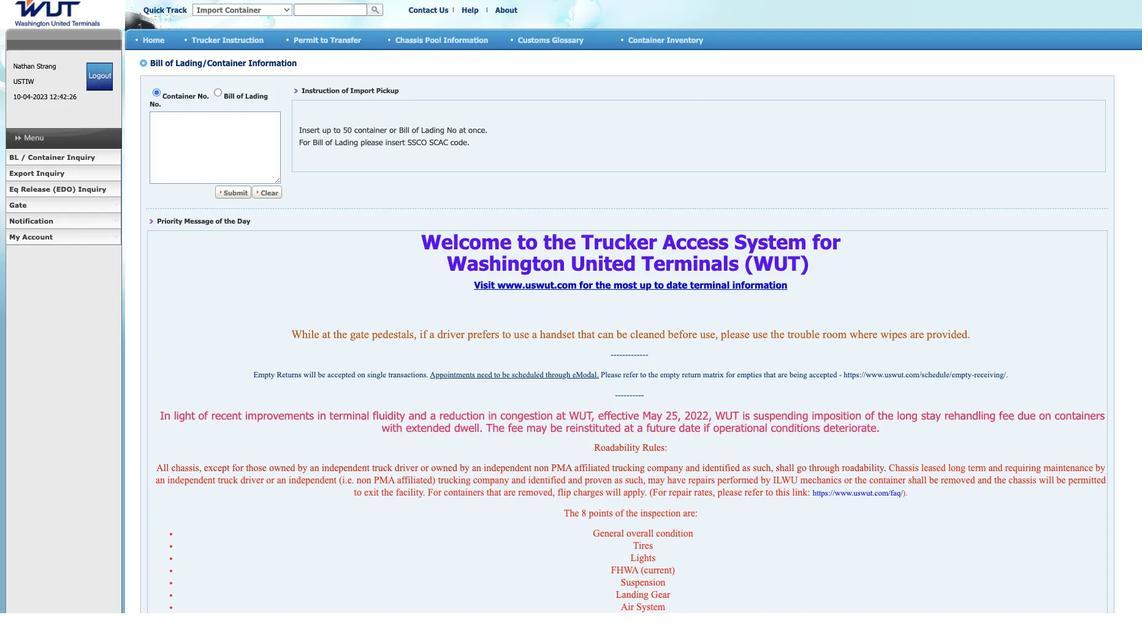 Task type: describe. For each thing, give the bounding box(es) containing it.
notification
[[9, 217, 53, 225]]

eq
[[9, 185, 19, 193]]

instruction
[[222, 35, 264, 44]]

glossary
[[552, 35, 584, 44]]

my account
[[9, 233, 53, 241]]

1 vertical spatial inquiry
[[36, 169, 64, 177]]

us
[[439, 6, 449, 14]]

contact us
[[409, 6, 449, 14]]

permit to transfer
[[294, 35, 361, 44]]

permit
[[294, 35, 318, 44]]

transfer
[[330, 35, 361, 44]]

/
[[21, 153, 26, 161]]

track
[[167, 6, 187, 14]]

export inquiry
[[9, 169, 64, 177]]

quick
[[143, 6, 164, 14]]

nathan
[[13, 62, 35, 70]]

eq release (edo) inquiry
[[9, 185, 106, 193]]

about link
[[496, 6, 518, 14]]

home
[[143, 35, 164, 44]]

release
[[21, 185, 50, 193]]

0 horizontal spatial container
[[28, 153, 65, 161]]

export
[[9, 169, 34, 177]]

trucker
[[192, 35, 220, 44]]

trucker instruction
[[192, 35, 264, 44]]

help link
[[462, 6, 479, 14]]

login image
[[87, 63, 113, 91]]

inquiry for (edo)
[[78, 185, 106, 193]]

inquiry for container
[[67, 153, 95, 161]]

contact
[[409, 6, 437, 14]]

my account link
[[6, 229, 121, 245]]

customs
[[518, 35, 550, 44]]

nathan strang
[[13, 62, 56, 70]]



Task type: locate. For each thing, give the bounding box(es) containing it.
bl / container inquiry
[[9, 153, 95, 161]]

help
[[462, 6, 479, 14]]

information
[[444, 35, 488, 44]]

inquiry down bl / container inquiry
[[36, 169, 64, 177]]

account
[[22, 233, 53, 241]]

0 vertical spatial container
[[629, 35, 665, 44]]

2 vertical spatial inquiry
[[78, 185, 106, 193]]

my
[[9, 233, 20, 241]]

(edo)
[[53, 185, 76, 193]]

0 vertical spatial inquiry
[[67, 153, 95, 161]]

customs glossary
[[518, 35, 584, 44]]

1 vertical spatial container
[[28, 153, 65, 161]]

container left inventory
[[629, 35, 665, 44]]

bl / container inquiry link
[[6, 150, 121, 166]]

2023
[[33, 93, 48, 101]]

chassis
[[396, 35, 423, 44]]

to
[[321, 35, 328, 44]]

1 horizontal spatial container
[[629, 35, 665, 44]]

12:42:26
[[50, 93, 77, 101]]

chassis pool information
[[396, 35, 488, 44]]

about
[[496, 6, 518, 14]]

container up export inquiry
[[28, 153, 65, 161]]

container
[[629, 35, 665, 44], [28, 153, 65, 161]]

strang
[[37, 62, 56, 70]]

10-
[[13, 93, 23, 101]]

inventory
[[667, 35, 703, 44]]

container inventory
[[629, 35, 703, 44]]

bl
[[9, 153, 19, 161]]

None text field
[[294, 4, 367, 16]]

eq release (edo) inquiry link
[[6, 182, 121, 197]]

10-04-2023 12:42:26
[[13, 93, 77, 101]]

gate
[[9, 201, 27, 209]]

notification link
[[6, 213, 121, 229]]

gate link
[[6, 197, 121, 213]]

contact us link
[[409, 6, 449, 14]]

quick track
[[143, 6, 187, 14]]

inquiry up export inquiry link
[[67, 153, 95, 161]]

export inquiry link
[[6, 166, 121, 182]]

04-
[[23, 93, 33, 101]]

ustiw
[[13, 77, 34, 85]]

pool
[[425, 35, 441, 44]]

inquiry
[[67, 153, 95, 161], [36, 169, 64, 177], [78, 185, 106, 193]]

inquiry right (edo)
[[78, 185, 106, 193]]



Task type: vqa. For each thing, say whether or not it's contained in the screenshot.
17:03:43
no



